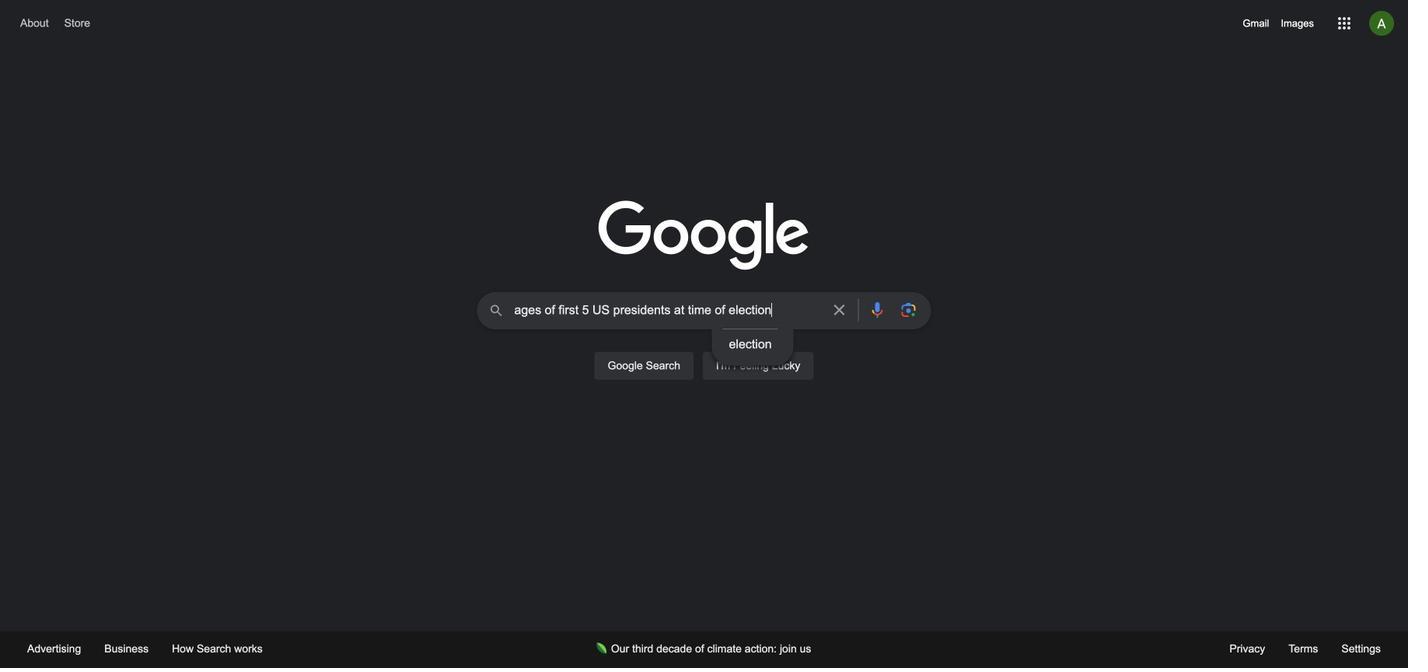Task type: locate. For each thing, give the bounding box(es) containing it.
google image
[[598, 201, 810, 272]]

None search field
[[16, 288, 1393, 398]]

Search text field
[[514, 302, 821, 323]]



Task type: describe. For each thing, give the bounding box(es) containing it.
search by image image
[[899, 301, 918, 320]]

search by voice image
[[868, 301, 887, 320]]



Task type: vqa. For each thing, say whether or not it's contained in the screenshot.
Map data ©2023 Google
no



